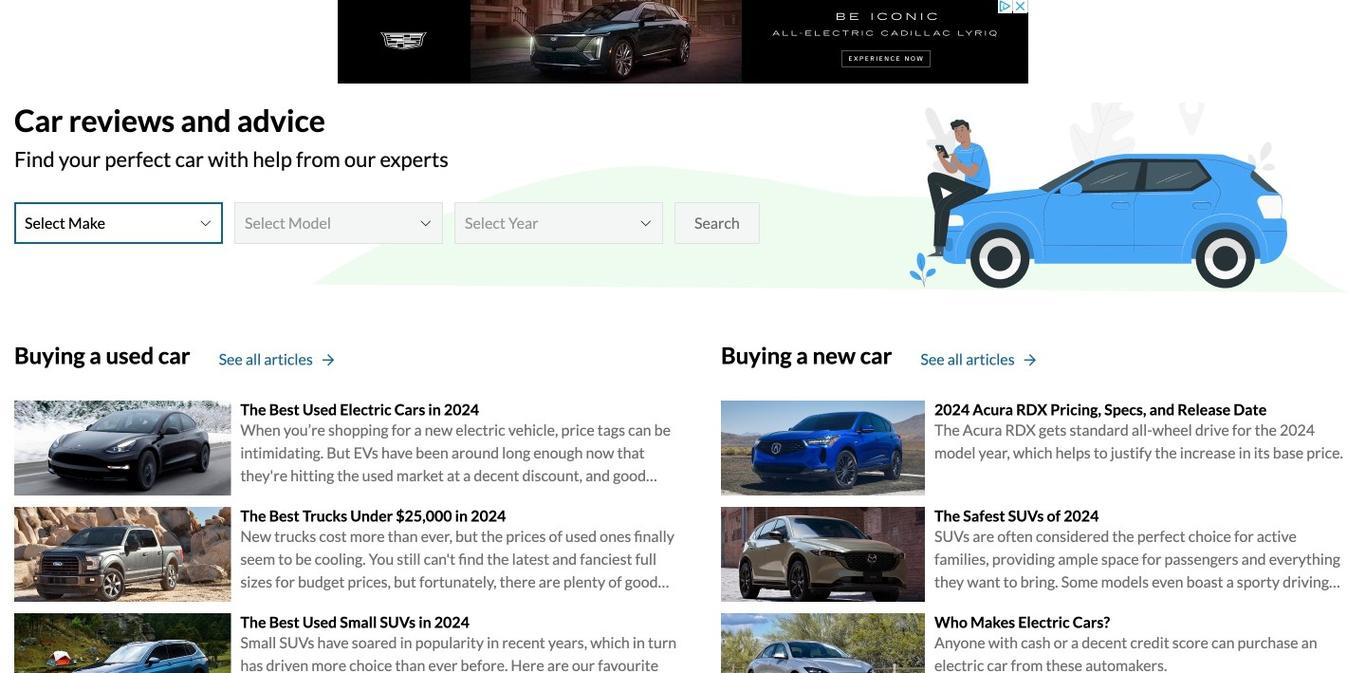 Task type: vqa. For each thing, say whether or not it's contained in the screenshot.
Exterior
no



Task type: locate. For each thing, give the bounding box(es) containing it.
the best used small suvs in 2024 image
[[14, 613, 231, 673]]

the best used electric cars in 2024 image
[[14, 400, 231, 495]]

arrow right image
[[323, 354, 334, 367]]

2024 acura rdx pricing, specs, and release date image
[[721, 400, 926, 495]]

who makes electric cars? image
[[721, 613, 926, 673]]



Task type: describe. For each thing, give the bounding box(es) containing it.
the safest suvs of 2024 image
[[721, 507, 926, 602]]

the best trucks under $25,000 in 2024 image
[[14, 507, 231, 602]]

advertisement element
[[338, 0, 1029, 84]]

arrow right image
[[1025, 354, 1037, 367]]



